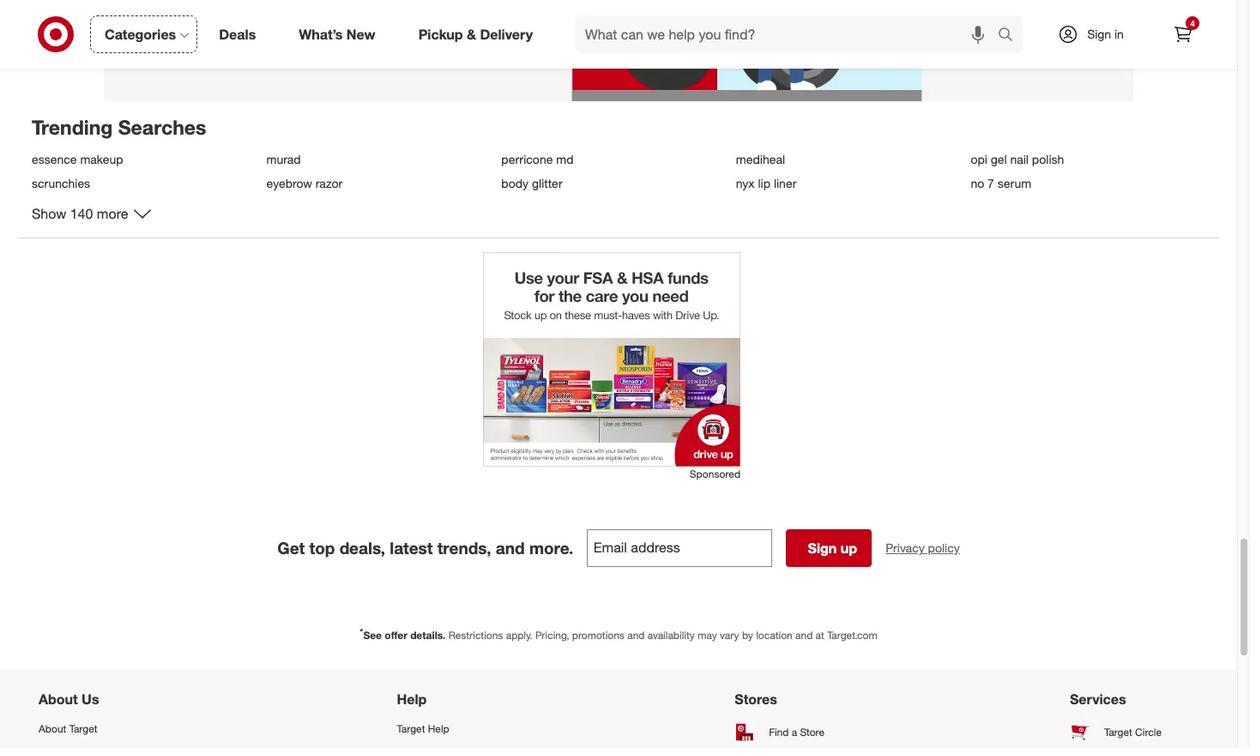 Task type: locate. For each thing, give the bounding box(es) containing it.
about for about target
[[39, 723, 66, 736]]

nyx lip liner link
[[736, 176, 961, 190]]

gel
[[991, 152, 1007, 167]]

None text field
[[587, 530, 773, 567]]

and left at
[[796, 629, 813, 642]]

pickup
[[418, 25, 463, 43]]

liner
[[774, 176, 797, 190]]

murad
[[267, 152, 301, 167]]

store
[[800, 726, 825, 739]]

*
[[360, 627, 363, 637]]

0 vertical spatial sign
[[1087, 27, 1111, 41]]

0 vertical spatial about
[[39, 691, 78, 708]]

opi gel nail polish
[[971, 152, 1064, 167]]

nyx
[[736, 176, 755, 190]]

&
[[467, 25, 476, 43]]

polish
[[1032, 152, 1064, 167]]

about for about us
[[39, 691, 78, 708]]

nyx lip liner
[[736, 176, 797, 190]]

pickup & delivery link
[[404, 15, 554, 53]]

find a store link
[[735, 715, 841, 748]]

sign up
[[808, 540, 857, 557]]

categories link
[[90, 15, 198, 53]]

and
[[496, 538, 525, 558], [627, 629, 645, 642], [796, 629, 813, 642]]

target help
[[397, 723, 449, 736]]

more.
[[529, 538, 573, 558]]

and left availability on the right of the page
[[627, 629, 645, 642]]

find
[[769, 726, 789, 739]]

details.
[[410, 629, 446, 642]]

target circle
[[1104, 726, 1162, 739]]

0 horizontal spatial sign
[[808, 540, 837, 557]]

0 vertical spatial more
[[212, 33, 249, 52]]

get
[[277, 538, 305, 558]]

2 horizontal spatial and
[[796, 629, 813, 642]]

privacy
[[886, 541, 925, 555]]

us
[[82, 691, 99, 708]]

a
[[792, 726, 797, 739]]

sign left in on the right top of page
[[1087, 27, 1111, 41]]

1 about from the top
[[39, 691, 78, 708]]

sign inside 'button'
[[808, 540, 837, 557]]

about
[[39, 691, 78, 708], [39, 723, 66, 736]]

1 horizontal spatial sign
[[1087, 27, 1111, 41]]

essence makeup
[[32, 152, 123, 167]]

about target
[[39, 723, 97, 736]]

promotions
[[572, 629, 625, 642]]

new
[[347, 25, 376, 43]]

1 vertical spatial more
[[97, 205, 128, 223]]

makeup
[[80, 152, 123, 167]]

1 horizontal spatial target
[[397, 723, 425, 736]]

sign left up
[[808, 540, 837, 557]]

in
[[1115, 27, 1124, 41]]

2 about from the top
[[39, 723, 66, 736]]

0 horizontal spatial and
[[496, 538, 525, 558]]

about down about us
[[39, 723, 66, 736]]

more right learn on the top left of page
[[212, 33, 249, 52]]

services
[[1070, 691, 1126, 708]]

1 vertical spatial about
[[39, 723, 66, 736]]

1 horizontal spatial help
[[428, 723, 449, 736]]

1 vertical spatial sign
[[808, 540, 837, 557]]

no
[[971, 176, 984, 190]]

opi gel nail polish link
[[971, 152, 1195, 167]]

sponsored
[[690, 468, 741, 481]]

learn
[[166, 33, 207, 52]]

sign for sign in
[[1087, 27, 1111, 41]]

1 horizontal spatial more
[[212, 33, 249, 52]]

restrictions
[[449, 629, 503, 642]]

what's new
[[299, 25, 376, 43]]

body glitter link
[[501, 176, 726, 190]]

sign
[[1087, 27, 1111, 41], [808, 540, 837, 557]]

more right 140 at the top of the page
[[97, 205, 128, 223]]

7
[[988, 176, 995, 190]]

4 link
[[1165, 15, 1202, 53]]

eyebrow razor
[[267, 176, 343, 190]]

search
[[990, 27, 1032, 44]]

0 horizontal spatial more
[[97, 205, 128, 223]]

essence
[[32, 152, 77, 167]]

advertisement region
[[483, 252, 741, 467]]

what's new link
[[284, 15, 397, 53]]

see
[[363, 629, 382, 642]]

mediheal link
[[736, 152, 961, 167]]

2 horizontal spatial target
[[1104, 726, 1133, 739]]

more
[[212, 33, 249, 52], [97, 205, 128, 223]]

trending
[[32, 115, 113, 139]]

md
[[556, 152, 574, 167]]

apply.
[[506, 629, 533, 642]]

140
[[70, 205, 93, 223]]

about up about target
[[39, 691, 78, 708]]

privacy policy link
[[886, 540, 960, 557]]

deals,
[[340, 538, 385, 558]]

pickup & delivery
[[418, 25, 533, 43]]

no 7 serum
[[971, 176, 1032, 190]]

categories
[[105, 25, 176, 43]]

availability
[[648, 629, 695, 642]]

help
[[397, 691, 427, 708], [428, 723, 449, 736]]

0 vertical spatial help
[[397, 691, 427, 708]]

eyebrow razor link
[[267, 176, 491, 190]]

and left more.
[[496, 538, 525, 558]]

body
[[501, 176, 529, 190]]

scrunchies
[[32, 176, 90, 190]]

circle
[[1135, 726, 1162, 739]]

about us
[[39, 691, 99, 708]]

eyebrow
[[267, 176, 312, 190]]



Task type: vqa. For each thing, say whether or not it's contained in the screenshot.
liner
yes



Task type: describe. For each thing, give the bounding box(es) containing it.
What can we help you find? suggestions appear below search field
[[575, 15, 1002, 53]]

privacy policy
[[886, 541, 960, 555]]

policy
[[928, 541, 960, 555]]

sign up button
[[786, 530, 872, 567]]

offer
[[385, 629, 407, 642]]

target circle link
[[1070, 715, 1199, 748]]

deals link
[[204, 15, 277, 53]]

nail
[[1010, 152, 1029, 167]]

up
[[841, 540, 857, 557]]

sign in link
[[1044, 15, 1151, 53]]

target for target help
[[397, 723, 425, 736]]

latest
[[390, 538, 433, 558]]

vary
[[720, 629, 739, 642]]

perricone md link
[[501, 152, 726, 167]]

show
[[32, 205, 66, 223]]

0 horizontal spatial help
[[397, 691, 427, 708]]

location
[[756, 629, 793, 642]]

about target link
[[39, 715, 168, 744]]

body glitter
[[501, 176, 563, 190]]

opi
[[971, 152, 988, 167]]

top
[[309, 538, 335, 558]]

4
[[1190, 18, 1195, 28]]

search button
[[990, 15, 1032, 57]]

may
[[698, 629, 717, 642]]

target for target circle
[[1104, 726, 1133, 739]]

* see offer details. restrictions apply. pricing, promotions and availability may vary by location and at target.com
[[360, 627, 878, 642]]

trending searches
[[32, 115, 206, 139]]

show 140 more
[[32, 205, 128, 223]]

stores
[[735, 691, 777, 708]]

lip
[[758, 176, 771, 190]]

serum
[[998, 176, 1032, 190]]

1 vertical spatial help
[[428, 723, 449, 736]]

perricone md
[[501, 152, 574, 167]]

trends,
[[437, 538, 491, 558]]

learn more
[[166, 33, 249, 52]]

get top deals, latest trends, and more.
[[277, 538, 573, 558]]

find a store
[[769, 726, 825, 739]]

mediheal
[[736, 152, 785, 167]]

at
[[816, 629, 825, 642]]

glitter
[[532, 176, 563, 190]]

1 horizontal spatial and
[[627, 629, 645, 642]]

pricing,
[[535, 629, 569, 642]]

sign in
[[1087, 27, 1124, 41]]

what's
[[299, 25, 343, 43]]

learn more button
[[155, 24, 260, 61]]

searches
[[118, 115, 206, 139]]

scrunchies link
[[32, 176, 256, 190]]

0 horizontal spatial target
[[69, 723, 97, 736]]

murad link
[[267, 152, 491, 167]]

show 140 more button
[[32, 204, 153, 224]]

no 7 serum link
[[971, 176, 1195, 190]]

razor
[[316, 176, 343, 190]]

sign for sign up
[[808, 540, 837, 557]]

by
[[742, 629, 753, 642]]

more inside button
[[212, 33, 249, 52]]

target help link
[[397, 715, 506, 744]]

deals
[[219, 25, 256, 43]]

more inside button
[[97, 205, 128, 223]]

learn more link
[[104, 0, 1134, 101]]

essence makeup link
[[32, 152, 256, 167]]

drive up starbucks image
[[104, 0, 1134, 101]]



